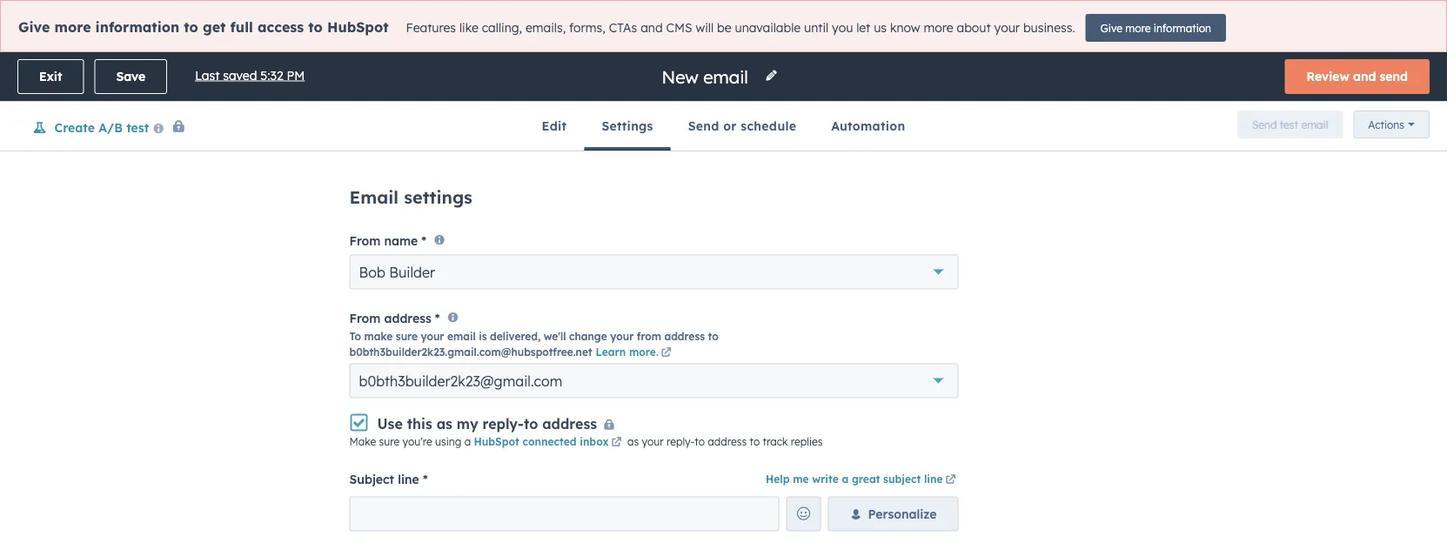 Task type: locate. For each thing, give the bounding box(es) containing it.
this
[[407, 415, 432, 432]]

and left cms
[[641, 20, 663, 35]]

hubspot down use this as my reply-to address
[[474, 435, 520, 448]]

from up bob
[[350, 233, 381, 248]]

information
[[95, 18, 180, 36], [1154, 21, 1212, 34]]

None field
[[660, 65, 754, 88]]

calling,
[[482, 20, 522, 35]]

to
[[350, 330, 361, 343]]

like
[[460, 20, 479, 35]]

1 vertical spatial link opens in a new window image
[[612, 438, 622, 448]]

track
[[763, 435, 788, 448]]

from address
[[350, 311, 432, 326]]

1 vertical spatial a
[[842, 473, 849, 486]]

0 horizontal spatial information
[[95, 18, 180, 36]]

give
[[18, 18, 50, 36], [1101, 21, 1123, 34]]

1 horizontal spatial a
[[842, 473, 849, 486]]

subject
[[884, 473, 921, 486]]

unavailable
[[735, 20, 801, 35]]

0 vertical spatial link opens in a new window image
[[662, 348, 672, 359]]

1 horizontal spatial information
[[1154, 21, 1212, 34]]

from
[[637, 330, 662, 343]]

give up exit
[[18, 18, 50, 36]]

1 horizontal spatial give
[[1101, 21, 1123, 34]]

send for send test email
[[1253, 118, 1278, 131]]

give right business.
[[1101, 21, 1123, 34]]

review
[[1307, 69, 1350, 84]]

make
[[350, 435, 376, 448]]

as your reply-to address to track replies
[[625, 435, 823, 448]]

a down my
[[465, 435, 471, 448]]

and
[[641, 20, 663, 35], [1354, 69, 1377, 84]]

link opens in a new window image
[[662, 348, 672, 359], [612, 438, 622, 448]]

1 vertical spatial reply-
[[667, 435, 695, 448]]

more inside give more information link
[[1126, 21, 1151, 34]]

a
[[465, 435, 471, 448], [842, 473, 849, 486]]

from up to
[[350, 311, 381, 326]]

0 vertical spatial hubspot
[[327, 18, 389, 36]]

0 horizontal spatial send
[[688, 118, 720, 134]]

0 horizontal spatial hubspot
[[327, 18, 389, 36]]

link opens in a new window image inside hubspot connected inbox link
[[612, 438, 622, 448]]

automation link
[[814, 102, 923, 151]]

1 horizontal spatial reply-
[[667, 435, 695, 448]]

give more information to get full access to hubspot
[[18, 18, 389, 36]]

line right the 'subject'
[[398, 472, 419, 487]]

address right the from
[[665, 330, 705, 343]]

edit link
[[525, 102, 585, 151]]

great
[[852, 473, 881, 486]]

1 horizontal spatial hubspot
[[474, 435, 520, 448]]

your
[[995, 20, 1020, 35], [421, 330, 444, 343], [611, 330, 634, 343], [642, 435, 664, 448]]

1 vertical spatial as
[[628, 435, 639, 448]]

give inside give more information link
[[1101, 21, 1123, 34]]

link opens in a new window image
[[662, 348, 672, 359], [612, 438, 622, 448], [946, 476, 956, 486], [946, 476, 956, 486]]

0 vertical spatial sure
[[396, 330, 418, 343]]

address
[[384, 311, 432, 326], [665, 330, 705, 343], [543, 415, 597, 432], [708, 435, 747, 448]]

email inside to make sure your email is delivered, we'll change your from address to b0bth3builder2k23.gmail.com@hubspotfree.net
[[447, 330, 476, 343]]

0 vertical spatial reply-
[[483, 415, 524, 432]]

hubspot left the features
[[327, 18, 389, 36]]

1 horizontal spatial email
[[1302, 118, 1329, 131]]

0 vertical spatial from
[[350, 233, 381, 248]]

subject
[[350, 472, 394, 487]]

0 horizontal spatial email
[[447, 330, 476, 343]]

1 from from the top
[[350, 233, 381, 248]]

address inside to make sure your email is delivered, we'll change your from address to b0bth3builder2k23.gmail.com@hubspotfree.net
[[665, 330, 705, 343]]

sure down the use
[[379, 435, 400, 448]]

as up using
[[437, 415, 453, 432]]

give for give more information to get full access to hubspot
[[18, 18, 50, 36]]

0 horizontal spatial more
[[54, 18, 91, 36]]

features
[[406, 20, 456, 35]]

send inside send test email button
[[1253, 118, 1278, 131]]

get
[[203, 18, 226, 36]]

and inside button
[[1354, 69, 1377, 84]]

from
[[350, 233, 381, 248], [350, 311, 381, 326]]

schedule
[[741, 118, 797, 134]]

bob builder
[[359, 263, 435, 281]]

0 horizontal spatial give
[[18, 18, 50, 36]]

test right the a/b at the left of the page
[[126, 120, 149, 135]]

me
[[793, 473, 809, 486]]

a right write
[[842, 473, 849, 486]]

help
[[766, 473, 790, 486]]

1 vertical spatial and
[[1354, 69, 1377, 84]]

test down review and send button
[[1281, 118, 1299, 131]]

0 horizontal spatial reply-
[[483, 415, 524, 432]]

email
[[1302, 118, 1329, 131], [447, 330, 476, 343]]

1 vertical spatial from
[[350, 311, 381, 326]]

exit button
[[17, 59, 84, 94]]

as right inbox
[[628, 435, 639, 448]]

test
[[1281, 118, 1299, 131], [126, 120, 149, 135]]

1 horizontal spatial and
[[1354, 69, 1377, 84]]

more for give more information to get full access to hubspot
[[54, 18, 91, 36]]

from name
[[350, 233, 418, 248]]

create a/b test
[[54, 120, 149, 135]]

your up b0bth3builder2k23.gmail.com@hubspotfree.net
[[421, 330, 444, 343]]

link opens in a new window image inside learn more. link
[[662, 348, 672, 359]]

link opens in a new window image right more.
[[662, 348, 672, 359]]

0 vertical spatial email
[[1302, 118, 1329, 131]]

information for give more information to get full access to hubspot
[[95, 18, 180, 36]]

link opens in a new window image right inbox
[[612, 438, 622, 448]]

or
[[724, 118, 737, 134]]

link opens in a new window image for learn more. link
[[662, 348, 672, 359]]

and left send
[[1354, 69, 1377, 84]]

help me write a great subject line link
[[766, 473, 959, 486]]

send test email
[[1253, 118, 1329, 131]]

your right inbox
[[642, 435, 664, 448]]

email inside button
[[1302, 118, 1329, 131]]

create a/b test button down exit button at the left top of page
[[32, 120, 149, 136]]

address up make
[[384, 311, 432, 326]]

link opens in a new window image inside learn more. link
[[662, 348, 672, 359]]

edit
[[542, 118, 567, 134]]

1 horizontal spatial link opens in a new window image
[[662, 348, 672, 359]]

sure
[[396, 330, 418, 343], [379, 435, 400, 448]]

sure down from address
[[396, 330, 418, 343]]

email down review
[[1302, 118, 1329, 131]]

address left track
[[708, 435, 747, 448]]

you're
[[403, 435, 432, 448]]

my
[[457, 415, 479, 432]]

0 horizontal spatial as
[[437, 415, 453, 432]]

address up 'connected'
[[543, 415, 597, 432]]

line right subject
[[925, 473, 943, 486]]

email up b0bth3builder2k23.gmail.com@hubspotfree.net
[[447, 330, 476, 343]]

0 horizontal spatial a
[[465, 435, 471, 448]]

send or schedule
[[688, 118, 797, 134]]

0 vertical spatial as
[[437, 415, 453, 432]]

use this as my reply-to address
[[377, 415, 597, 432]]

to make sure your email is delivered, we'll change your from address to b0bth3builder2k23.gmail.com@hubspotfree.net
[[350, 330, 719, 359]]

a/b
[[99, 120, 123, 135]]

2 from from the top
[[350, 311, 381, 326]]

saved
[[223, 68, 257, 83]]

create a/b test button
[[17, 116, 186, 139], [32, 120, 149, 136]]

reply- down b0bth3builder2k23@gmail.com popup button
[[667, 435, 695, 448]]

your right about
[[995, 20, 1020, 35]]

features like calling, emails, forms, ctas and cms will be unavailable until you let us know more about your business.
[[406, 20, 1076, 35]]

link opens in a new window image inside hubspot connected inbox link
[[612, 438, 622, 448]]

personalize
[[868, 506, 937, 522]]

2 horizontal spatial more
[[1126, 21, 1151, 34]]

link opens in a new window image for help me write a great subject line link
[[946, 476, 956, 486]]

line
[[398, 472, 419, 487], [925, 473, 943, 486]]

send inside send or schedule link
[[688, 118, 720, 134]]

use
[[377, 415, 403, 432]]

0 horizontal spatial and
[[641, 20, 663, 35]]

send
[[1253, 118, 1278, 131], [688, 118, 720, 134]]

reply- right my
[[483, 415, 524, 432]]

information inside give more information link
[[1154, 21, 1212, 34]]

0 horizontal spatial link opens in a new window image
[[612, 438, 622, 448]]

1 vertical spatial email
[[447, 330, 476, 343]]

1 horizontal spatial send
[[1253, 118, 1278, 131]]



Task type: describe. For each thing, give the bounding box(es) containing it.
hubspot connected inbox link
[[474, 435, 625, 448]]

emails,
[[526, 20, 566, 35]]

hubspot connected inbox
[[474, 435, 609, 448]]

your up learn more.
[[611, 330, 634, 343]]

will
[[696, 20, 714, 35]]

reply- inside button
[[483, 415, 524, 432]]

link opens in a new window image for hubspot connected inbox link
[[612, 438, 622, 448]]

give more information link
[[1086, 14, 1227, 42]]

settings
[[404, 186, 473, 208]]

1 horizontal spatial line
[[925, 473, 943, 486]]

send test email button
[[1238, 111, 1344, 138]]

builder
[[389, 263, 435, 281]]

you
[[832, 20, 854, 35]]

help me write a great subject line
[[766, 473, 943, 486]]

1 horizontal spatial test
[[1281, 118, 1299, 131]]

use this as my reply-to address button
[[350, 409, 622, 437]]

learn more. link
[[596, 346, 675, 359]]

business.
[[1024, 20, 1076, 35]]

settings link
[[585, 102, 671, 151]]

name
[[384, 233, 418, 248]]

create
[[54, 120, 95, 135]]

cms
[[667, 20, 693, 35]]

actions
[[1369, 118, 1405, 131]]

using
[[435, 435, 462, 448]]

0 vertical spatial a
[[465, 435, 471, 448]]

save
[[116, 69, 146, 84]]

last saved 5:32 pm
[[195, 68, 305, 83]]

actions button
[[1354, 111, 1431, 138]]

1 vertical spatial sure
[[379, 435, 400, 448]]

send or schedule link
[[671, 102, 814, 151]]

give for give more information
[[1101, 21, 1123, 34]]

make sure you're using a
[[350, 435, 474, 448]]

we'll
[[544, 330, 566, 343]]

review and send button
[[1286, 59, 1431, 94]]

change
[[569, 330, 607, 343]]

information for give more information
[[1154, 21, 1212, 34]]

exit
[[39, 69, 62, 84]]

ctas
[[609, 20, 638, 35]]

inbox
[[580, 435, 609, 448]]

sure inside to make sure your email is delivered, we'll change your from address to b0bth3builder2k23.gmail.com@hubspotfree.net
[[396, 330, 418, 343]]

more.
[[629, 346, 659, 359]]

to inside button
[[524, 415, 538, 432]]

link opens in a new window image for hubspot connected inbox link
[[612, 438, 622, 448]]

until
[[805, 20, 829, 35]]

bob builder button
[[350, 255, 959, 289]]

email settings
[[350, 186, 473, 208]]

to inside to make sure your email is delivered, we'll change your from address to b0bth3builder2k23.gmail.com@hubspotfree.net
[[708, 330, 719, 343]]

from for from address
[[350, 311, 381, 326]]

1 horizontal spatial as
[[628, 435, 639, 448]]

access
[[258, 18, 304, 36]]

give more information
[[1101, 21, 1212, 34]]

link opens in a new window image for learn more. link
[[662, 348, 672, 359]]

be
[[717, 20, 732, 35]]

let
[[857, 20, 871, 35]]

address inside button
[[543, 415, 597, 432]]

save button
[[94, 59, 167, 94]]

learn
[[596, 346, 626, 359]]

more for give more information
[[1126, 21, 1151, 34]]

1 vertical spatial hubspot
[[474, 435, 520, 448]]

know
[[891, 20, 921, 35]]

b0bth3builder2k23@gmail.com button
[[350, 364, 959, 398]]

create a/b test button down save 'button'
[[17, 116, 186, 139]]

us
[[874, 20, 887, 35]]

5:32
[[261, 68, 283, 83]]

write
[[813, 473, 839, 486]]

about
[[957, 20, 991, 35]]

pm
[[287, 68, 305, 83]]

replies
[[791, 435, 823, 448]]

full
[[230, 18, 253, 36]]

send for send or schedule
[[688, 118, 720, 134]]

as inside button
[[437, 415, 453, 432]]

is
[[479, 330, 487, 343]]

1 horizontal spatial more
[[924, 20, 954, 35]]

0 vertical spatial and
[[641, 20, 663, 35]]

send
[[1380, 69, 1409, 84]]

personalize button
[[828, 497, 959, 532]]

last
[[195, 68, 220, 83]]

connected
[[523, 435, 577, 448]]

forms,
[[570, 20, 606, 35]]

email
[[350, 186, 399, 208]]

review and send
[[1307, 69, 1409, 84]]

bob
[[359, 263, 386, 281]]

delivered,
[[490, 330, 541, 343]]

settings
[[602, 118, 654, 134]]

b0bth3builder2k23.gmail.com@hubspotfree.net
[[350, 346, 593, 359]]

make
[[364, 330, 393, 343]]

0 horizontal spatial test
[[126, 120, 149, 135]]

automation
[[832, 118, 906, 134]]

subject line
[[350, 472, 419, 487]]

learn more.
[[596, 346, 659, 359]]

from for from name
[[350, 233, 381, 248]]

0 horizontal spatial line
[[398, 472, 419, 487]]



Task type: vqa. For each thing, say whether or not it's contained in the screenshot.
My Dashboard text ELEMENT
no



